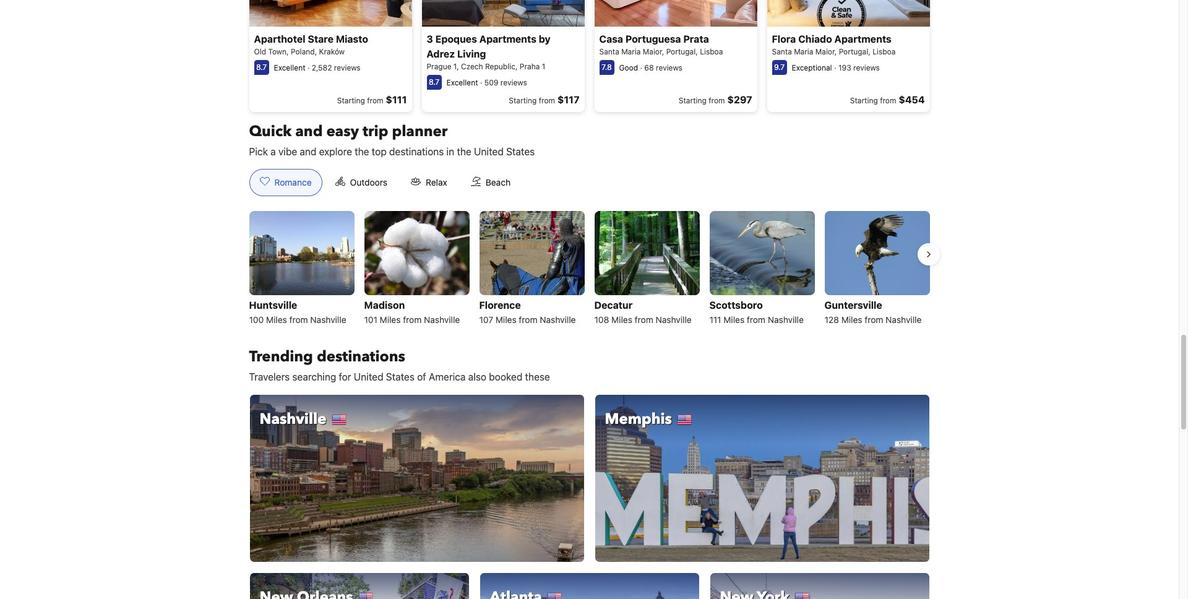 Task type: locate. For each thing, give the bounding box(es) containing it.
destinations down the planner
[[389, 146, 444, 157]]

easy
[[326, 121, 359, 142]]

from inside florence 107 miles from nashville
[[519, 314, 538, 325]]

from right "108"
[[635, 314, 653, 325]]

miles down decatur
[[612, 314, 632, 325]]

· left the 2,582
[[308, 63, 310, 72]]

starting down praha
[[509, 96, 537, 105]]

· left the 509
[[480, 78, 482, 87]]

from left $454
[[880, 96, 896, 105]]

lisboa inside casa portuguesa prata santa maria maior, portugal, lisboa
[[700, 47, 723, 56]]

excellent for poland,
[[274, 63, 305, 72]]

1 apartments from the left
[[479, 33, 537, 44]]

3 starting from the left
[[679, 96, 707, 105]]

and right vibe
[[300, 146, 317, 157]]

united
[[474, 146, 504, 157], [354, 371, 383, 382]]

2 miles from the left
[[380, 314, 401, 325]]

from down madison
[[403, 314, 422, 325]]

maior, down chiado
[[816, 47, 837, 56]]

0 horizontal spatial santa
[[599, 47, 619, 56]]

reviews
[[334, 63, 361, 72], [656, 63, 683, 72], [853, 63, 880, 72], [501, 78, 527, 87]]

from down florence
[[519, 314, 538, 325]]

and up vibe
[[295, 121, 323, 142]]

5 miles from the left
[[724, 314, 745, 325]]

1 horizontal spatial maria
[[794, 47, 813, 56]]

miles inside guntersville 128 miles from nashville
[[842, 314, 862, 325]]

0 horizontal spatial excellent element
[[274, 63, 305, 72]]

santa down casa
[[599, 47, 619, 56]]

lisboa down prata
[[700, 47, 723, 56]]

memphis link
[[594, 394, 930, 562]]

prata
[[683, 33, 709, 44]]

trending destinations travelers searching for united states of america also booked these
[[249, 346, 550, 382]]

apartments up republic,
[[479, 33, 537, 44]]

excellent element
[[274, 63, 305, 72], [447, 78, 478, 87]]

4 starting from the left
[[850, 96, 878, 105]]

destinations inside quick and easy trip planner pick a vibe and explore the top destinations in the united states
[[389, 146, 444, 157]]

· for portuguesa
[[640, 63, 642, 72]]

nashville inside guntersville 128 miles from nashville
[[886, 314, 922, 325]]

reviews for stare
[[334, 63, 361, 72]]

starting down the 193
[[850, 96, 878, 105]]

2 starting from the left
[[509, 96, 537, 105]]

8.7 element
[[254, 60, 269, 75], [427, 75, 442, 90]]

booked
[[489, 371, 523, 382]]

these
[[525, 371, 550, 382]]

nashville inside huntsville 100 miles from nashville
[[310, 314, 346, 325]]

santa inside casa portuguesa prata santa maria maior, portugal, lisboa
[[599, 47, 619, 56]]

starting inside starting from $297
[[679, 96, 707, 105]]

starting inside starting from $454
[[850, 96, 878, 105]]

the
[[355, 146, 369, 157], [457, 146, 471, 157]]

1 horizontal spatial 8.7 element
[[427, 75, 442, 90]]

prague
[[427, 62, 451, 71]]

2,582
[[312, 63, 332, 72]]

1 starting from the left
[[337, 96, 365, 105]]

santa down "flora"
[[772, 47, 792, 56]]

excellent down 1,
[[447, 78, 478, 87]]

starting up easy at the left top of the page
[[337, 96, 365, 105]]

town,
[[268, 47, 289, 56]]

0 horizontal spatial the
[[355, 146, 369, 157]]

portugal,
[[666, 47, 698, 56], [839, 47, 871, 56]]

miles inside huntsville 100 miles from nashville
[[266, 314, 287, 325]]

miles for decatur
[[612, 314, 632, 325]]

1 horizontal spatial 8.7
[[429, 77, 440, 86]]

portuguesa
[[626, 33, 681, 44]]

maior, for chiado
[[816, 47, 837, 56]]

starting inside the "starting from $111"
[[337, 96, 365, 105]]

destinations inside trending destinations travelers searching for united states of america also booked these
[[317, 346, 405, 367]]

8.7 element down old
[[254, 60, 269, 75]]

2 maria from the left
[[794, 47, 813, 56]]

portugal, inside casa portuguesa prata santa maria maior, portugal, lisboa
[[666, 47, 698, 56]]

searching
[[292, 371, 336, 382]]

santa inside flora chiado apartments santa maria maior, portugal, lisboa
[[772, 47, 792, 56]]

apartments for living
[[479, 33, 537, 44]]

excellent element down town,
[[274, 63, 305, 72]]

the right in on the top of the page
[[457, 146, 471, 157]]

the left top
[[355, 146, 369, 157]]

nashville
[[310, 314, 346, 325], [424, 314, 460, 325], [540, 314, 576, 325], [656, 314, 692, 325], [768, 314, 804, 325], [886, 314, 922, 325], [260, 409, 326, 429]]

·
[[308, 63, 310, 72], [640, 63, 642, 72], [834, 63, 836, 72], [480, 78, 482, 87]]

from down guntersville at right
[[865, 314, 883, 325]]

memphis
[[605, 409, 672, 429]]

miles inside florence 107 miles from nashville
[[496, 314, 517, 325]]

reviews right 68
[[656, 63, 683, 72]]

maior, inside flora chiado apartments santa maria maior, portugal, lisboa
[[816, 47, 837, 56]]

nashville for huntsville
[[310, 314, 346, 325]]

epoques
[[436, 33, 477, 44]]

lisboa up starting from $454
[[873, 47, 896, 56]]

0 vertical spatial 8.7
[[256, 62, 267, 72]]

1 horizontal spatial the
[[457, 146, 471, 157]]

1 horizontal spatial santa
[[772, 47, 792, 56]]

1 horizontal spatial maior,
[[816, 47, 837, 56]]

maior,
[[643, 47, 664, 56], [816, 47, 837, 56]]

193
[[839, 63, 851, 72]]

casa portuguesa prata santa maria maior, portugal, lisboa
[[599, 33, 723, 56]]

0 vertical spatial excellent element
[[274, 63, 305, 72]]

509
[[484, 78, 499, 87]]

portugal, up the 193
[[839, 47, 871, 56]]

1 vertical spatial 8.7
[[429, 77, 440, 86]]

maria down chiado
[[794, 47, 813, 56]]

maior, inside casa portuguesa prata santa maria maior, portugal, lisboa
[[643, 47, 664, 56]]

united up beach button
[[474, 146, 504, 157]]

portugal, inside flora chiado apartments santa maria maior, portugal, lisboa
[[839, 47, 871, 56]]

2 lisboa from the left
[[873, 47, 896, 56]]

111
[[710, 314, 721, 325]]

maria up the good
[[621, 47, 641, 56]]

nashville inside madison 101 miles from nashville
[[424, 314, 460, 325]]

8.7 element down prague
[[427, 75, 442, 90]]

0 horizontal spatial excellent
[[274, 63, 305, 72]]

68
[[644, 63, 654, 72]]

santa
[[599, 47, 619, 56], [772, 47, 792, 56]]

excellent down town,
[[274, 63, 305, 72]]

nashville for decatur
[[656, 314, 692, 325]]

8.7 for town,
[[256, 62, 267, 72]]

tab list containing romance
[[239, 169, 531, 197]]

0 horizontal spatial united
[[354, 371, 383, 382]]

reviews down kraków
[[334, 63, 361, 72]]

starting from $297
[[679, 94, 752, 105]]

from inside starting from $117
[[539, 96, 555, 105]]

excellent element for living
[[447, 78, 478, 87]]

reviews for chiado
[[853, 63, 880, 72]]

108
[[594, 314, 609, 325]]

apartments inside flora chiado apartments santa maria maior, portugal, lisboa
[[835, 33, 892, 44]]

starting
[[337, 96, 365, 105], [509, 96, 537, 105], [679, 96, 707, 105], [850, 96, 878, 105]]

lisboa inside flora chiado apartments santa maria maior, portugal, lisboa
[[873, 47, 896, 56]]

0 vertical spatial states
[[506, 146, 535, 157]]

tab list
[[239, 169, 531, 197]]

scottsboro 111 miles from nashville
[[710, 299, 804, 325]]

1 horizontal spatial lisboa
[[873, 47, 896, 56]]

planner
[[392, 121, 448, 142]]

apartments up the 193
[[835, 33, 892, 44]]

8.7 down prague
[[429, 77, 440, 86]]

1 santa from the left
[[599, 47, 619, 56]]

miles down guntersville at right
[[842, 314, 862, 325]]

1 horizontal spatial excellent
[[447, 78, 478, 87]]

4 miles from the left
[[612, 314, 632, 325]]

nashville inside florence 107 miles from nashville
[[540, 314, 576, 325]]

from down scottsboro
[[747, 314, 766, 325]]

8.7 element for adrez
[[427, 75, 442, 90]]

1 vertical spatial excellent
[[447, 78, 478, 87]]

united inside quick and easy trip planner pick a vibe and explore the top destinations in the united states
[[474, 146, 504, 157]]

united inside trending destinations travelers searching for united states of america also booked these
[[354, 371, 383, 382]]

0 horizontal spatial maior,
[[643, 47, 664, 56]]

santa for casa portuguesa prata
[[599, 47, 619, 56]]

excellent
[[274, 63, 305, 72], [447, 78, 478, 87]]

miles down huntsville
[[266, 314, 287, 325]]

miles for scottsboro
[[724, 314, 745, 325]]

1 maior, from the left
[[643, 47, 664, 56]]

nashville for madison
[[424, 314, 460, 325]]

1 horizontal spatial apartments
[[835, 33, 892, 44]]

destinations
[[389, 146, 444, 157], [317, 346, 405, 367]]

miles inside scottsboro 111 miles from nashville
[[724, 314, 745, 325]]

from left $297
[[709, 96, 725, 105]]

maria inside casa portuguesa prata santa maria maior, portugal, lisboa
[[621, 47, 641, 56]]

0 horizontal spatial lisboa
[[700, 47, 723, 56]]

starting left $297
[[679, 96, 707, 105]]

3
[[427, 33, 433, 44]]

1 horizontal spatial excellent element
[[447, 78, 478, 87]]

miles inside madison 101 miles from nashville
[[380, 314, 401, 325]]

outdoors button
[[325, 169, 398, 196]]

6 miles from the left
[[842, 314, 862, 325]]

· for epoques
[[480, 78, 482, 87]]

from inside starting from $454
[[880, 96, 896, 105]]

2 apartments from the left
[[835, 33, 892, 44]]

from
[[367, 96, 383, 105], [539, 96, 555, 105], [709, 96, 725, 105], [880, 96, 896, 105], [289, 314, 308, 325], [403, 314, 422, 325], [519, 314, 538, 325], [635, 314, 653, 325], [747, 314, 766, 325], [865, 314, 883, 325]]

3 miles from the left
[[496, 314, 517, 325]]

$454
[[899, 94, 925, 105]]

miles down florence
[[496, 314, 517, 325]]

states left of
[[386, 371, 415, 382]]

apartments inside 3 epoques apartments by adrez living prague 1, czech republic, praha 1
[[479, 33, 537, 44]]

0 horizontal spatial 8.7
[[256, 62, 267, 72]]

8.7 element for town,
[[254, 60, 269, 75]]

1 maria from the left
[[621, 47, 641, 56]]

nashville inside decatur 108 miles from nashville
[[656, 314, 692, 325]]

from left $111
[[367, 96, 383, 105]]

1 horizontal spatial united
[[474, 146, 504, 157]]

miles
[[266, 314, 287, 325], [380, 314, 401, 325], [496, 314, 517, 325], [612, 314, 632, 325], [724, 314, 745, 325], [842, 314, 862, 325]]

reviews down republic,
[[501, 78, 527, 87]]

excellent element down 1,
[[447, 78, 478, 87]]

0 horizontal spatial states
[[386, 371, 415, 382]]

107
[[479, 314, 493, 325]]

relax
[[426, 177, 447, 187]]

maria
[[621, 47, 641, 56], [794, 47, 813, 56]]

0 horizontal spatial apartments
[[479, 33, 537, 44]]

1 vertical spatial destinations
[[317, 346, 405, 367]]

miles down madison
[[380, 314, 401, 325]]

1 horizontal spatial portugal,
[[839, 47, 871, 56]]

0 horizontal spatial 8.7 element
[[254, 60, 269, 75]]

· left the 193
[[834, 63, 836, 72]]

destinations up for
[[317, 346, 405, 367]]

2 portugal, from the left
[[839, 47, 871, 56]]

0 horizontal spatial maria
[[621, 47, 641, 56]]

starting inside starting from $117
[[509, 96, 537, 105]]

1 portugal, from the left
[[666, 47, 698, 56]]

1,
[[454, 62, 459, 71]]

stare
[[308, 33, 334, 44]]

0 horizontal spatial portugal,
[[666, 47, 698, 56]]

and
[[295, 121, 323, 142], [300, 146, 317, 157]]

nashville for florence
[[540, 314, 576, 325]]

maior, down portuguesa
[[643, 47, 664, 56]]

romance
[[274, 177, 312, 187]]

miles inside decatur 108 miles from nashville
[[612, 314, 632, 325]]

0 vertical spatial destinations
[[389, 146, 444, 157]]

1 vertical spatial states
[[386, 371, 415, 382]]

maria inside flora chiado apartments santa maria maior, portugal, lisboa
[[794, 47, 813, 56]]

states inside quick and easy trip planner pick a vibe and explore the top destinations in the united states
[[506, 146, 535, 157]]

huntsville 100 miles from nashville
[[249, 299, 346, 325]]

9.7 element
[[772, 60, 787, 75]]

region containing huntsville
[[239, 206, 940, 332]]

from left "$117"
[[539, 96, 555, 105]]

by
[[539, 33, 551, 44]]

portugal, down prata
[[666, 47, 698, 56]]

united right for
[[354, 371, 383, 382]]

1 vertical spatial excellent element
[[447, 78, 478, 87]]

miles for guntersville
[[842, 314, 862, 325]]

8.7 down old
[[256, 62, 267, 72]]

quick and easy trip planner pick a vibe and explore the top destinations in the united states
[[249, 121, 535, 157]]

1 lisboa from the left
[[700, 47, 723, 56]]

apartments for maior,
[[835, 33, 892, 44]]

1 vertical spatial united
[[354, 371, 383, 382]]

1 vertical spatial and
[[300, 146, 317, 157]]

0 vertical spatial excellent
[[274, 63, 305, 72]]

from inside the "starting from $111"
[[367, 96, 383, 105]]

good element
[[619, 63, 638, 72]]

1 miles from the left
[[266, 314, 287, 325]]

in
[[447, 146, 454, 157]]

exceptional · 193 reviews
[[792, 63, 880, 72]]

apartments
[[479, 33, 537, 44], [835, 33, 892, 44]]

2 santa from the left
[[772, 47, 792, 56]]

reviews right the 193
[[853, 63, 880, 72]]

1 horizontal spatial states
[[506, 146, 535, 157]]

0 vertical spatial united
[[474, 146, 504, 157]]

explore
[[319, 146, 352, 157]]

nashville inside scottsboro 111 miles from nashville
[[768, 314, 804, 325]]

· left 68
[[640, 63, 642, 72]]

from down huntsville
[[289, 314, 308, 325]]

region
[[239, 206, 940, 332]]

states up beach
[[506, 146, 535, 157]]

2 maior, from the left
[[816, 47, 837, 56]]

lisboa
[[700, 47, 723, 56], [873, 47, 896, 56]]

miles down scottsboro
[[724, 314, 745, 325]]



Task type: vqa. For each thing, say whether or not it's contained in the screenshot.


Task type: describe. For each thing, give the bounding box(es) containing it.
relax button
[[400, 169, 458, 196]]

decatur 108 miles from nashville
[[594, 299, 692, 325]]

excellent element for poland,
[[274, 63, 305, 72]]

9.7
[[774, 62, 785, 72]]

8.7 for adrez
[[429, 77, 440, 86]]

reviews for portuguesa
[[656, 63, 683, 72]]

praha
[[520, 62, 540, 71]]

decatur
[[594, 299, 633, 310]]

· for stare
[[308, 63, 310, 72]]

aparthotel stare miasto old town, poland, kraków
[[254, 33, 368, 56]]

madison 101 miles from nashville
[[364, 299, 460, 325]]

good · 68 reviews
[[619, 63, 683, 72]]

beach
[[486, 177, 511, 187]]

chiado
[[799, 33, 832, 44]]

from inside decatur 108 miles from nashville
[[635, 314, 653, 325]]

america
[[429, 371, 466, 382]]

starting for $111
[[337, 96, 365, 105]]

nashville link
[[249, 394, 585, 562]]

from inside starting from $297
[[709, 96, 725, 105]]

nashville for scottsboro
[[768, 314, 804, 325]]

reviews for epoques
[[501, 78, 527, 87]]

$297
[[727, 94, 752, 105]]

quick
[[249, 121, 292, 142]]

santa for flora chiado apartments
[[772, 47, 792, 56]]

flora
[[772, 33, 796, 44]]

starting from $117
[[509, 94, 580, 105]]

excellent · 509 reviews
[[447, 78, 527, 87]]

portugal, for apartments
[[839, 47, 871, 56]]

romance button
[[249, 169, 322, 196]]

travelers
[[249, 371, 290, 382]]

lisboa for prata
[[700, 47, 723, 56]]

adrez
[[427, 48, 455, 59]]

for
[[339, 371, 351, 382]]

1
[[542, 62, 545, 71]]

starting from $111
[[337, 94, 407, 105]]

starting for $454
[[850, 96, 878, 105]]

states inside trending destinations travelers searching for united states of america also booked these
[[386, 371, 415, 382]]

aparthotel
[[254, 33, 305, 44]]

7.8
[[602, 62, 612, 72]]

maria for portuguesa
[[621, 47, 641, 56]]

miasto
[[336, 33, 368, 44]]

101
[[364, 314, 377, 325]]

miles for florence
[[496, 314, 517, 325]]

miles for madison
[[380, 314, 401, 325]]

madison
[[364, 299, 405, 310]]

from inside scottsboro 111 miles from nashville
[[747, 314, 766, 325]]

poland,
[[291, 47, 317, 56]]

huntsville
[[249, 299, 297, 310]]

from inside madison 101 miles from nashville
[[403, 314, 422, 325]]

kraków
[[319, 47, 345, 56]]

czech
[[461, 62, 483, 71]]

3 epoques apartments by adrez living prague 1, czech republic, praha 1
[[427, 33, 551, 71]]

trip
[[363, 121, 388, 142]]

also
[[468, 371, 486, 382]]

casa
[[599, 33, 623, 44]]

trending
[[249, 346, 313, 367]]

exceptional element
[[792, 63, 832, 72]]

from inside guntersville 128 miles from nashville
[[865, 314, 883, 325]]

nashville inside nashville link
[[260, 409, 326, 429]]

$117
[[558, 94, 580, 105]]

maria for chiado
[[794, 47, 813, 56]]

guntersville
[[825, 299, 882, 310]]

pick
[[249, 146, 268, 157]]

maior, for portuguesa
[[643, 47, 664, 56]]

0 vertical spatial and
[[295, 121, 323, 142]]

republic,
[[485, 62, 518, 71]]

128
[[825, 314, 839, 325]]

old
[[254, 47, 266, 56]]

a
[[271, 146, 276, 157]]

florence 107 miles from nashville
[[479, 299, 576, 325]]

living
[[457, 48, 486, 59]]

top
[[372, 146, 387, 157]]

7.8 element
[[599, 60, 614, 75]]

exceptional
[[792, 63, 832, 72]]

miles for huntsville
[[266, 314, 287, 325]]

· for chiado
[[834, 63, 836, 72]]

$111
[[386, 94, 407, 105]]

nashville for guntersville
[[886, 314, 922, 325]]

beach button
[[460, 169, 521, 196]]

of
[[417, 371, 426, 382]]

vibe
[[278, 146, 297, 157]]

excellent · 2,582 reviews
[[274, 63, 361, 72]]

starting for $117
[[509, 96, 537, 105]]

100
[[249, 314, 264, 325]]

1 the from the left
[[355, 146, 369, 157]]

2 the from the left
[[457, 146, 471, 157]]

guntersville 128 miles from nashville
[[825, 299, 922, 325]]

lisboa for apartments
[[873, 47, 896, 56]]

good
[[619, 63, 638, 72]]

flora chiado apartments santa maria maior, portugal, lisboa
[[772, 33, 896, 56]]

outdoors
[[350, 177, 387, 187]]

scottsboro
[[710, 299, 763, 310]]

excellent for living
[[447, 78, 478, 87]]

florence
[[479, 299, 521, 310]]

starting from $454
[[850, 94, 925, 105]]

from inside huntsville 100 miles from nashville
[[289, 314, 308, 325]]

portugal, for prata
[[666, 47, 698, 56]]

starting for $297
[[679, 96, 707, 105]]



